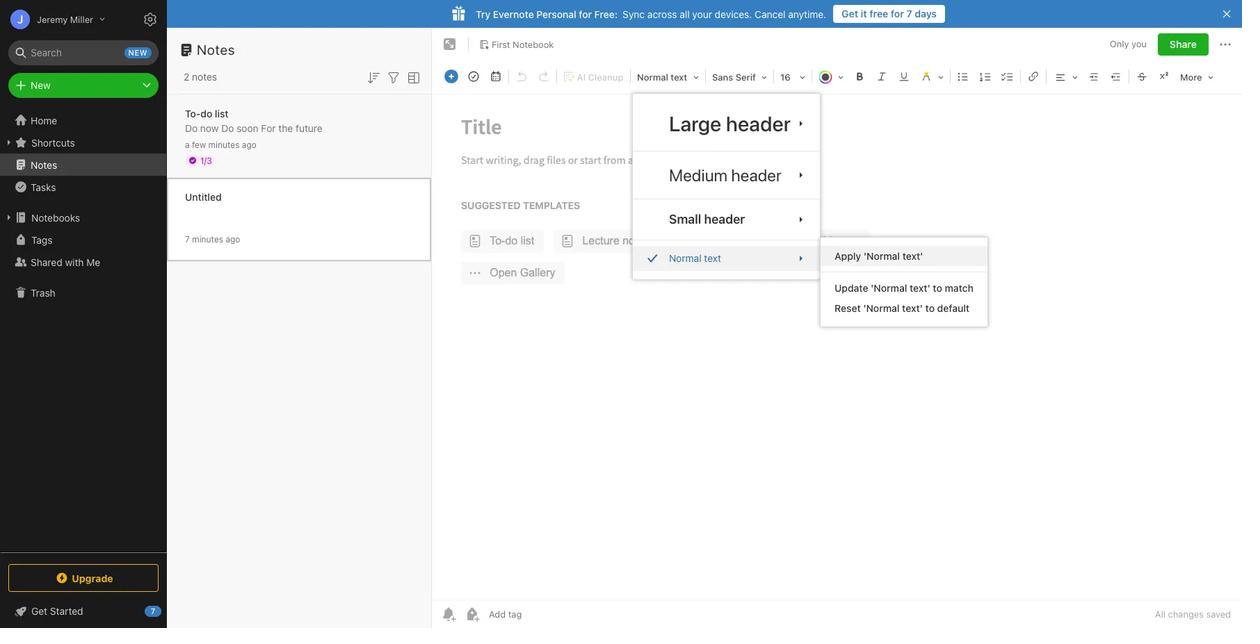 Task type: vqa. For each thing, say whether or not it's contained in the screenshot.
"Row Group"
no



Task type: describe. For each thing, give the bounding box(es) containing it.
Alignment field
[[1048, 67, 1083, 87]]

sans serif
[[712, 72, 756, 83]]

strikethrough image
[[1132, 67, 1152, 86]]

normal text link
[[633, 246, 820, 271]]

cancel
[[755, 8, 786, 20]]

now
[[200, 122, 219, 134]]

text' for default
[[902, 303, 923, 315]]

large header
[[669, 111, 791, 136]]

all
[[1155, 609, 1166, 620]]

bulleted list image
[[954, 67, 973, 86]]

sans
[[712, 72, 733, 83]]

note list element
[[167, 28, 432, 629]]

small header link
[[633, 205, 820, 235]]

add a reminder image
[[440, 607, 457, 623]]

first
[[492, 39, 510, 50]]

1 do from the left
[[185, 122, 198, 134]]

update
[[835, 283, 868, 294]]

checklist image
[[998, 67, 1018, 86]]

changes
[[1168, 609, 1204, 620]]

header for small header
[[704, 212, 745, 227]]

2
[[184, 71, 189, 83]]

medium header link
[[633, 157, 820, 193]]

you
[[1132, 38, 1147, 50]]

text' for match
[[910, 283, 931, 294]]

large
[[669, 111, 722, 136]]

apply 'normal text' link
[[821, 246, 988, 267]]

normal text menu item
[[633, 246, 820, 271]]

small header
[[669, 212, 745, 227]]

notes inside 'link'
[[31, 159, 57, 171]]

across
[[647, 8, 677, 20]]

16
[[780, 72, 791, 83]]

first notebook
[[492, 39, 554, 50]]

insert link image
[[1024, 67, 1043, 86]]

add filters image
[[385, 69, 402, 86]]

0 vertical spatial minutes
[[208, 139, 240, 150]]

[object Object] field
[[633, 157, 820, 193]]

update 'normal text' to match
[[835, 283, 974, 294]]

outdent image
[[1107, 67, 1126, 86]]

expand notebooks image
[[3, 212, 15, 223]]

2 do from the left
[[221, 122, 234, 134]]

normal text inside menu item
[[669, 253, 721, 264]]

get it free for 7 days button
[[833, 5, 945, 23]]

soon
[[237, 122, 259, 134]]

list
[[215, 107, 229, 119]]

all
[[680, 8, 690, 20]]

0 vertical spatial ago
[[242, 139, 257, 150]]

expand note image
[[442, 36, 458, 53]]

normal text inside field
[[637, 72, 687, 83]]

only
[[1110, 38, 1129, 50]]

shortcuts
[[31, 137, 75, 149]]

1 vertical spatial minutes
[[192, 234, 223, 244]]

0 horizontal spatial ago
[[226, 234, 240, 244]]

apply 'normal text' menu item
[[821, 246, 988, 267]]

it
[[861, 8, 867, 19]]

7 for 7
[[151, 607, 155, 616]]

free
[[870, 8, 888, 19]]

reset
[[835, 303, 861, 315]]

jeremy miller
[[37, 14, 93, 25]]

text inside field
[[671, 72, 687, 83]]

free:
[[594, 8, 618, 20]]

notebook
[[513, 39, 554, 50]]

header for medium header
[[731, 166, 782, 185]]

sync
[[623, 8, 645, 20]]

to-do list
[[185, 107, 229, 119]]

evernote
[[493, 8, 534, 20]]

update 'normal text' to match link
[[821, 278, 988, 299]]

View options field
[[402, 68, 422, 86]]

future
[[296, 122, 323, 134]]

text inside menu item
[[704, 253, 721, 264]]

tasks button
[[0, 176, 166, 198]]

note window element
[[432, 28, 1242, 629]]

new button
[[8, 73, 159, 98]]

a few minutes ago
[[185, 139, 257, 150]]

Heading level field
[[632, 67, 704, 87]]

reset 'normal text' to default
[[835, 303, 970, 315]]

text' inside menu item
[[903, 251, 923, 262]]

to for match
[[933, 283, 942, 294]]

tasks
[[31, 181, 56, 193]]

calendar event image
[[486, 67, 506, 86]]

get started
[[31, 606, 83, 618]]

medium
[[669, 166, 728, 185]]

superscript image
[[1155, 67, 1174, 86]]

tree containing home
[[0, 109, 167, 552]]

more actions image
[[1217, 36, 1234, 53]]

trash
[[31, 287, 55, 299]]

Highlight field
[[915, 67, 949, 87]]

large header link
[[633, 102, 820, 145]]

shared with me link
[[0, 251, 166, 273]]

personal
[[537, 8, 576, 20]]

notebooks link
[[0, 207, 166, 229]]

indent image
[[1084, 67, 1104, 86]]

2 notes
[[184, 71, 217, 83]]

started
[[50, 606, 83, 618]]

underline image
[[894, 67, 914, 86]]

the
[[278, 122, 293, 134]]

apply 'normal text'
[[835, 251, 923, 262]]

italic image
[[872, 67, 892, 86]]

few
[[192, 139, 206, 150]]

only you
[[1110, 38, 1147, 50]]

shared with me
[[31, 256, 100, 268]]



Task type: locate. For each thing, give the bounding box(es) containing it.
normal
[[637, 72, 668, 83], [669, 253, 702, 264]]

get for get it free for 7 days
[[842, 8, 858, 19]]

for for 7
[[891, 8, 904, 19]]

header up the small header link
[[731, 166, 782, 185]]

do now do soon for the future
[[185, 122, 323, 134]]

new
[[128, 48, 147, 57]]

for
[[261, 122, 276, 134]]

shortcuts button
[[0, 131, 166, 154]]

home link
[[0, 109, 167, 131]]

minutes
[[208, 139, 240, 150], [192, 234, 223, 244]]

notes up notes
[[197, 42, 235, 58]]

0 horizontal spatial for
[[579, 8, 592, 20]]

shared
[[31, 256, 62, 268]]

'normal for reset
[[863, 303, 900, 315]]

dropdown list menu
[[633, 102, 820, 271], [821, 246, 988, 319]]

click to collapse image
[[162, 603, 172, 620]]

Note Editor text field
[[432, 95, 1242, 600]]

do
[[185, 122, 198, 134], [221, 122, 234, 134]]

0 vertical spatial normal text
[[637, 72, 687, 83]]

apply
[[835, 251, 861, 262]]

upgrade
[[72, 573, 113, 585]]

dropdown list menu containing apply 'normal text'
[[821, 246, 988, 319]]

ago
[[242, 139, 257, 150], [226, 234, 240, 244]]

notes
[[192, 71, 217, 83]]

7 left days
[[907, 8, 912, 19]]

try evernote personal for free: sync across all your devices. cancel anytime.
[[476, 8, 826, 20]]

1 vertical spatial text
[[704, 253, 721, 264]]

1 horizontal spatial dropdown list menu
[[821, 246, 988, 319]]

get left started
[[31, 606, 47, 618]]

Search text field
[[18, 40, 149, 65]]

7 inside button
[[907, 8, 912, 19]]

to-
[[185, 107, 201, 119]]

7 minutes ago
[[185, 234, 240, 244]]

'normal inside reset 'normal text' to default link
[[863, 303, 900, 315]]

get inside help and learning task checklist field
[[31, 606, 47, 618]]

for inside button
[[891, 8, 904, 19]]

7 inside help and learning task checklist field
[[151, 607, 155, 616]]

0 vertical spatial 7
[[907, 8, 912, 19]]

try
[[476, 8, 491, 20]]

7 for 7 minutes ago
[[185, 234, 190, 244]]

home
[[31, 114, 57, 126]]

1 horizontal spatial for
[[891, 8, 904, 19]]

1 for from the left
[[891, 8, 904, 19]]

first notebook button
[[474, 35, 559, 54]]

share button
[[1158, 33, 1209, 56]]

small
[[669, 212, 701, 227]]

0 horizontal spatial 7
[[151, 607, 155, 616]]

[object object] field down the small header link
[[633, 246, 820, 271]]

1 vertical spatial to
[[926, 303, 935, 315]]

tags button
[[0, 229, 166, 251]]

to inside update 'normal text' to match link
[[933, 283, 942, 294]]

normal down small
[[669, 253, 702, 264]]

your
[[692, 8, 712, 20]]

get
[[842, 8, 858, 19], [31, 606, 47, 618]]

tags
[[31, 234, 52, 246]]

Sort options field
[[365, 68, 382, 86]]

2 vertical spatial 'normal
[[863, 303, 900, 315]]

notes link
[[0, 154, 166, 176]]

Help and Learning task checklist field
[[0, 601, 167, 623]]

0 vertical spatial notes
[[197, 42, 235, 58]]

minutes down now
[[208, 139, 240, 150]]

0 vertical spatial header
[[726, 111, 791, 136]]

1 vertical spatial ago
[[226, 234, 240, 244]]

1 vertical spatial normal text
[[669, 253, 721, 264]]

to inside reset 'normal text' to default link
[[926, 303, 935, 315]]

new search field
[[18, 40, 152, 65]]

medium header
[[669, 166, 782, 185]]

[object object] field up normal text menu item
[[633, 205, 820, 235]]

normal text up large
[[637, 72, 687, 83]]

do
[[201, 107, 212, 119]]

default
[[937, 303, 970, 315]]

new
[[31, 79, 51, 91]]

Font family field
[[707, 67, 772, 87]]

0 vertical spatial [object object] field
[[633, 205, 820, 235]]

all changes saved
[[1155, 609, 1231, 620]]

tree
[[0, 109, 167, 552]]

1 horizontal spatial do
[[221, 122, 234, 134]]

to left match
[[933, 283, 942, 294]]

0 horizontal spatial do
[[185, 122, 198, 134]]

header inside [object object] field
[[704, 212, 745, 227]]

dropdown list menu containing large header
[[633, 102, 820, 271]]

miller
[[70, 14, 93, 25]]

get inside button
[[842, 8, 858, 19]]

0 horizontal spatial get
[[31, 606, 47, 618]]

[object Object] field
[[633, 102, 820, 145]]

0 vertical spatial normal
[[637, 72, 668, 83]]

1/3
[[200, 155, 212, 166]]

text'
[[903, 251, 923, 262], [910, 283, 931, 294], [902, 303, 923, 315]]

Font size field
[[776, 67, 810, 87]]

trash link
[[0, 282, 166, 304]]

untitled
[[185, 191, 222, 203]]

do down list
[[221, 122, 234, 134]]

More actions field
[[1217, 33, 1234, 56]]

notebooks
[[31, 212, 80, 224]]

text' up reset 'normal text' to default link
[[910, 283, 931, 294]]

notes up tasks
[[31, 159, 57, 171]]

do down to-
[[185, 122, 198, 134]]

saved
[[1206, 609, 1231, 620]]

text
[[671, 72, 687, 83], [704, 253, 721, 264]]

[object object] field containing small header
[[633, 205, 820, 235]]

get left it
[[842, 8, 858, 19]]

2 vertical spatial text'
[[902, 303, 923, 315]]

add tag image
[[464, 607, 481, 623]]

'normal for update
[[871, 283, 907, 294]]

'normal for apply
[[864, 251, 900, 262]]

bold image
[[850, 67, 869, 86]]

notes inside 'note list' "element"
[[197, 42, 235, 58]]

match
[[945, 283, 974, 294]]

'normal inside update 'normal text' to match link
[[871, 283, 907, 294]]

'normal right apply
[[864, 251, 900, 262]]

7 down the untitled
[[185, 234, 190, 244]]

1 vertical spatial header
[[731, 166, 782, 185]]

'normal inside apply 'normal text' link
[[864, 251, 900, 262]]

1 vertical spatial get
[[31, 606, 47, 618]]

days
[[915, 8, 937, 19]]

0 horizontal spatial dropdown list menu
[[633, 102, 820, 271]]

Insert field
[[441, 67, 462, 86]]

0 horizontal spatial notes
[[31, 159, 57, 171]]

for right free
[[891, 8, 904, 19]]

text' up update 'normal text' to match link
[[903, 251, 923, 262]]

text left the sans
[[671, 72, 687, 83]]

for left free:
[[579, 8, 592, 20]]

7 left click to collapse image
[[151, 607, 155, 616]]

to for default
[[926, 303, 935, 315]]

numbered list image
[[976, 67, 995, 86]]

normal text
[[637, 72, 687, 83], [669, 253, 721, 264]]

1 vertical spatial normal
[[669, 253, 702, 264]]

0 vertical spatial to
[[933, 283, 942, 294]]

upgrade button
[[8, 565, 159, 593]]

header
[[726, 111, 791, 136], [731, 166, 782, 185], [704, 212, 745, 227]]

'normal down update 'normal text' to match link
[[863, 303, 900, 315]]

anytime.
[[788, 8, 826, 20]]

for
[[891, 8, 904, 19], [579, 8, 592, 20]]

2 [object object] field from the top
[[633, 246, 820, 271]]

normal down "try evernote personal for free: sync across all your devices. cancel anytime."
[[637, 72, 668, 83]]

0 horizontal spatial text
[[671, 72, 687, 83]]

2 for from the left
[[579, 8, 592, 20]]

task image
[[464, 67, 483, 86]]

Add filters field
[[385, 68, 402, 86]]

'normal up the reset 'normal text' to default
[[871, 283, 907, 294]]

0 horizontal spatial normal
[[637, 72, 668, 83]]

0 vertical spatial 'normal
[[864, 251, 900, 262]]

1 vertical spatial text'
[[910, 283, 931, 294]]

1 vertical spatial notes
[[31, 159, 57, 171]]

normal inside field
[[637, 72, 668, 83]]

[object Object] field
[[633, 205, 820, 235], [633, 246, 820, 271]]

More field
[[1175, 67, 1218, 87]]

1 horizontal spatial get
[[842, 8, 858, 19]]

with
[[65, 256, 84, 268]]

devices.
[[715, 8, 752, 20]]

settings image
[[142, 11, 159, 28]]

get it free for 7 days
[[842, 8, 937, 19]]

0 vertical spatial text
[[671, 72, 687, 83]]

header down serif
[[726, 111, 791, 136]]

[object object] field containing normal text
[[633, 246, 820, 271]]

0 vertical spatial get
[[842, 8, 858, 19]]

2 vertical spatial 7
[[151, 607, 155, 616]]

share
[[1170, 38, 1197, 50]]

1 vertical spatial 7
[[185, 234, 190, 244]]

Font color field
[[814, 67, 849, 87]]

to
[[933, 283, 942, 294], [926, 303, 935, 315]]

Add tag field
[[488, 609, 592, 621]]

for for free:
[[579, 8, 592, 20]]

serif
[[736, 72, 756, 83]]

a
[[185, 139, 190, 150]]

header for large header
[[726, 111, 791, 136]]

jeremy
[[37, 14, 68, 25]]

1 horizontal spatial ago
[[242, 139, 257, 150]]

me
[[86, 256, 100, 268]]

minutes down the untitled
[[192, 234, 223, 244]]

more
[[1180, 72, 1202, 83]]

1 horizontal spatial normal
[[669, 253, 702, 264]]

1 horizontal spatial notes
[[197, 42, 235, 58]]

to left default
[[926, 303, 935, 315]]

1 vertical spatial [object object] field
[[633, 246, 820, 271]]

2 vertical spatial header
[[704, 212, 745, 227]]

2 horizontal spatial 7
[[907, 8, 912, 19]]

1 horizontal spatial text
[[704, 253, 721, 264]]

get for get started
[[31, 606, 47, 618]]

notes
[[197, 42, 235, 58], [31, 159, 57, 171]]

7 inside 'note list' "element"
[[185, 234, 190, 244]]

normal inside menu item
[[669, 253, 702, 264]]

Account field
[[0, 6, 105, 33]]

reset 'normal text' to default link
[[821, 299, 988, 319]]

0 vertical spatial text'
[[903, 251, 923, 262]]

normal text down small
[[669, 253, 721, 264]]

1 horizontal spatial 7
[[185, 234, 190, 244]]

1 vertical spatial 'normal
[[871, 283, 907, 294]]

1 [object object] field from the top
[[633, 205, 820, 235]]

text down small header
[[704, 253, 721, 264]]

text' down update 'normal text' to match
[[902, 303, 923, 315]]

header up normal text menu item
[[704, 212, 745, 227]]

7
[[907, 8, 912, 19], [185, 234, 190, 244], [151, 607, 155, 616]]



